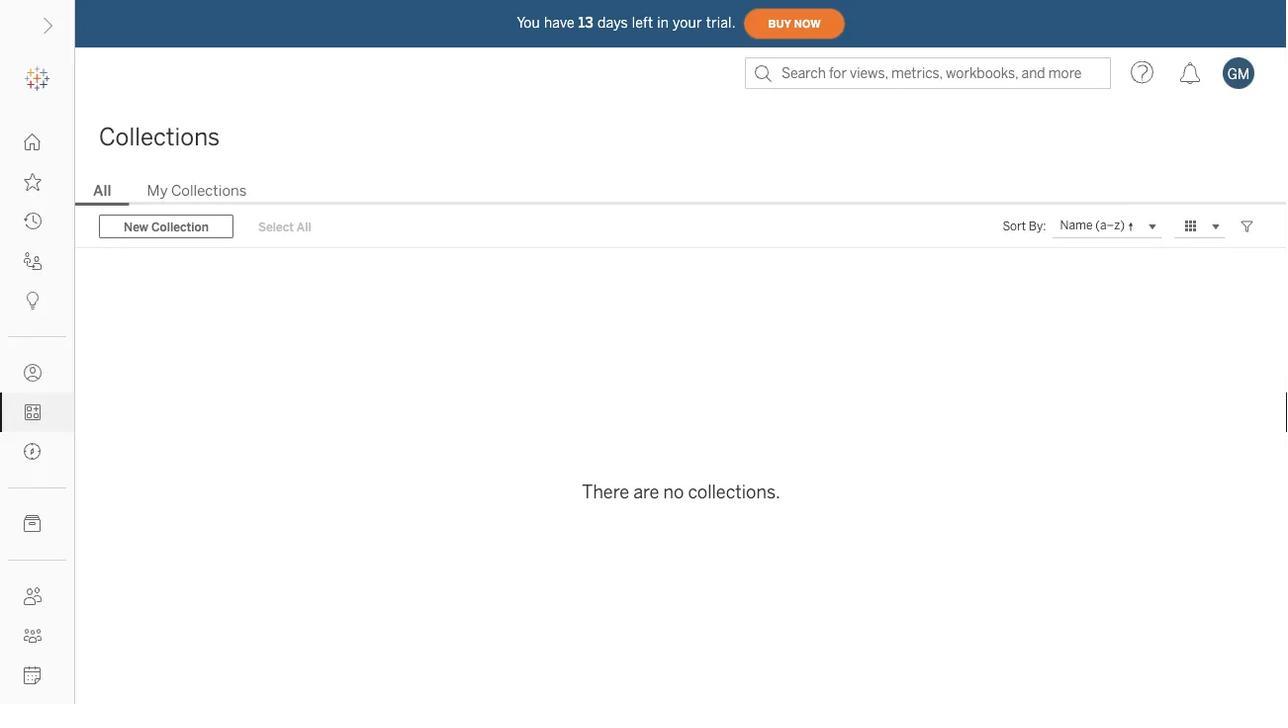 Task type: locate. For each thing, give the bounding box(es) containing it.
sort by:
[[1003, 219, 1047, 234]]

personal space image
[[24, 364, 42, 382]]

sub-spaces tab list
[[75, 180, 1288, 206]]

by:
[[1029, 219, 1047, 234]]

your
[[673, 15, 702, 31]]

home image
[[24, 134, 42, 151]]

all
[[93, 182, 111, 200], [297, 220, 311, 234]]

1 vertical spatial collections
[[171, 182, 247, 200]]

new collection button
[[99, 215, 234, 239]]

all inside sub-spaces tab list
[[93, 182, 111, 200]]

favorites image
[[24, 173, 42, 191]]

0 horizontal spatial all
[[93, 182, 111, 200]]

days
[[598, 15, 628, 31]]

collections up collection
[[171, 182, 247, 200]]

no
[[664, 482, 684, 503]]

there are no collections.
[[582, 482, 781, 503]]

grid view image
[[1183, 218, 1201, 236]]

collections up the my
[[99, 123, 220, 151]]

recommendations image
[[24, 292, 42, 310]]

sort
[[1003, 219, 1027, 234]]

all right select
[[297, 220, 311, 234]]

my
[[147, 182, 168, 200]]

buy
[[769, 18, 792, 30]]

left
[[632, 15, 654, 31]]

select
[[258, 220, 294, 234]]

groups image
[[24, 628, 42, 645]]

new
[[124, 220, 148, 234]]

name (a–z) button
[[1053, 215, 1163, 239]]

collections image
[[24, 404, 42, 422]]

all left the my
[[93, 182, 111, 200]]

1 horizontal spatial all
[[297, 220, 311, 234]]

navigation panel element
[[0, 59, 74, 705]]

collections
[[99, 123, 220, 151], [171, 182, 247, 200]]

navigation
[[75, 176, 1288, 206]]

users image
[[24, 588, 42, 606]]

0 vertical spatial all
[[93, 182, 111, 200]]

buy now button
[[744, 8, 846, 40]]

1 vertical spatial all
[[297, 220, 311, 234]]

collection
[[151, 220, 209, 234]]



Task type: vqa. For each thing, say whether or not it's contained in the screenshot.
2nd 1 from the top
no



Task type: describe. For each thing, give the bounding box(es) containing it.
(a–z)
[[1096, 218, 1126, 233]]

have
[[544, 15, 575, 31]]

external assets image
[[24, 516, 42, 534]]

name
[[1061, 218, 1093, 233]]

main navigation. press the up and down arrow keys to access links. element
[[0, 123, 74, 705]]

name (a–z)
[[1061, 218, 1126, 233]]

13
[[579, 15, 594, 31]]

recents image
[[24, 213, 42, 231]]

are
[[634, 482, 660, 503]]

trial.
[[706, 15, 736, 31]]

all inside button
[[297, 220, 311, 234]]

you have 13 days left in your trial.
[[517, 15, 736, 31]]

my collections
[[147, 182, 247, 200]]

collections main content
[[75, 99, 1288, 705]]

in
[[658, 15, 669, 31]]

navigation containing all
[[75, 176, 1288, 206]]

you
[[517, 15, 540, 31]]

new collection
[[124, 220, 209, 234]]

select all
[[258, 220, 311, 234]]

buy now
[[769, 18, 821, 30]]

collections.
[[688, 482, 781, 503]]

shared with me image
[[24, 252, 42, 270]]

there
[[582, 482, 630, 503]]

schedules image
[[24, 667, 42, 685]]

explore image
[[24, 443, 42, 461]]

0 vertical spatial collections
[[99, 123, 220, 151]]

select all button
[[245, 215, 324, 239]]

now
[[795, 18, 821, 30]]

collections inside sub-spaces tab list
[[171, 182, 247, 200]]

Search for views, metrics, workbooks, and more text field
[[745, 57, 1112, 89]]



